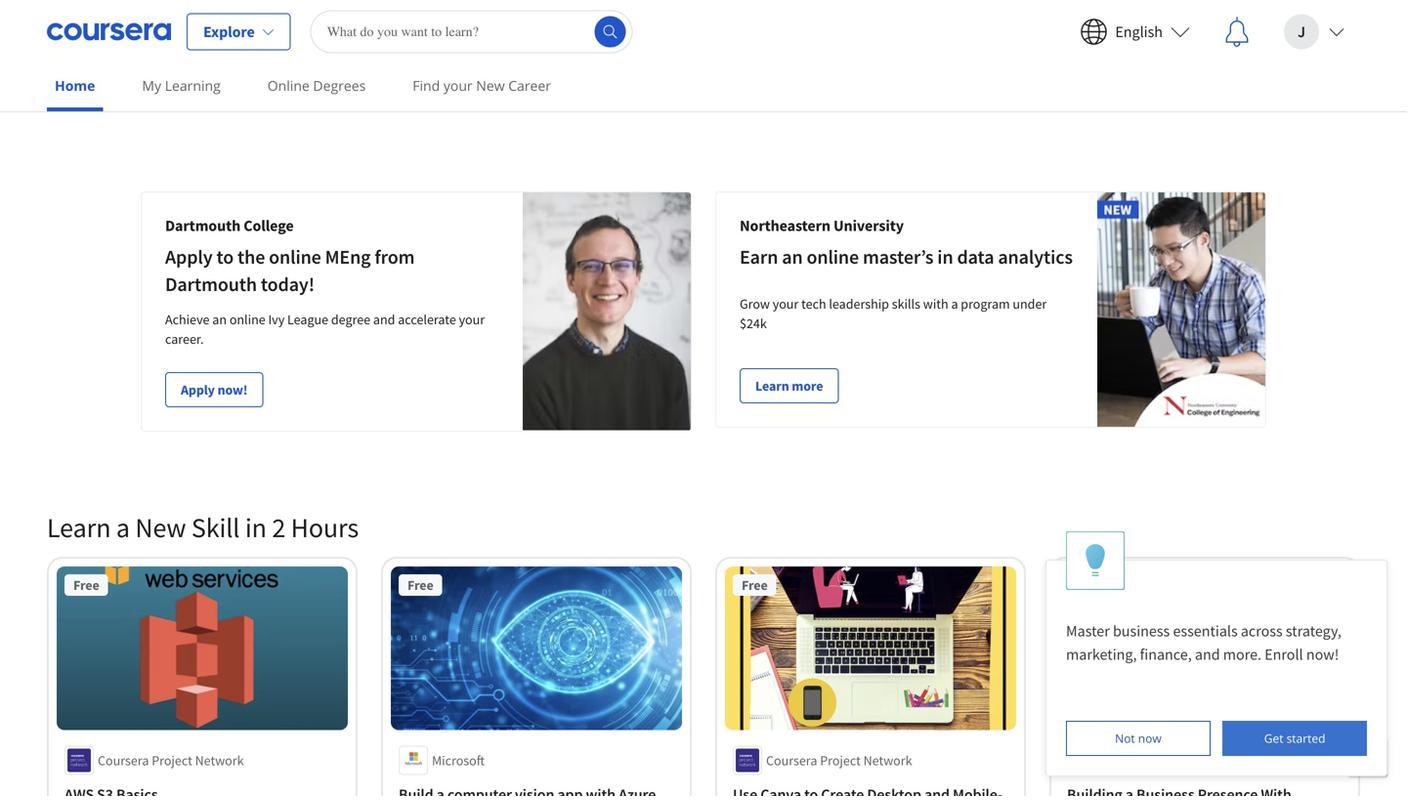 Task type: vqa. For each thing, say whether or not it's contained in the screenshot.
across
yes



Task type: locate. For each thing, give the bounding box(es) containing it.
my
[[142, 76, 161, 95]]

and down essentials
[[1195, 645, 1221, 665]]

1 horizontal spatial coursera project network
[[766, 752, 913, 770]]

0 vertical spatial now!
[[218, 381, 248, 399]]

online
[[269, 245, 321, 269], [807, 245, 859, 269], [230, 311, 266, 328]]

0 horizontal spatial online
[[230, 311, 266, 328]]

northeastern university earn an online master's in data analytics
[[740, 216, 1073, 269]]

not now
[[1116, 731, 1162, 747]]

0 horizontal spatial course
[[65, 1, 104, 18]]

learn more
[[756, 377, 824, 395]]

essentials
[[1174, 622, 1238, 641]]

your for find
[[444, 76, 473, 95]]

2 coursera from the left
[[766, 752, 818, 770]]

0 vertical spatial new
[[476, 76, 505, 95]]

coursera project network
[[98, 752, 244, 770], [766, 752, 913, 770], [1101, 752, 1247, 770]]

0 horizontal spatial network
[[195, 752, 244, 770]]

coursera
[[98, 752, 149, 770], [766, 752, 818, 770], [1101, 752, 1152, 770]]

1 vertical spatial learn
[[47, 511, 111, 545]]

and
[[373, 311, 395, 328], [1195, 645, 1221, 665]]

and inside "master business essentials across strategy, marketing, finance, and more. enroll now!"
[[1195, 645, 1221, 665]]

program
[[961, 295, 1010, 313]]

apply down career.
[[181, 381, 215, 399]]

None search field
[[311, 10, 633, 53]]

a left skill at the left bottom
[[116, 511, 130, 545]]

0 vertical spatial an
[[782, 245, 803, 269]]

an inside the achieve an online ivy league degree and accelerate your career.
[[212, 311, 227, 328]]

2 horizontal spatial online
[[807, 245, 859, 269]]

your right find
[[444, 76, 473, 95]]

an right achieve
[[212, 311, 227, 328]]

new
[[476, 76, 505, 95], [135, 511, 186, 545]]

0 vertical spatial in
[[938, 245, 954, 269]]

1 horizontal spatial new
[[476, 76, 505, 95]]

apply inside "dartmouth college apply to the online meng from dartmouth today!"
[[165, 245, 213, 269]]

apply
[[165, 245, 213, 269], [181, 381, 215, 399]]

4 free from the left
[[1076, 577, 1102, 594]]

more
[[792, 377, 824, 395]]

dartmouth down to
[[165, 272, 257, 296]]

a
[[952, 295, 959, 313], [116, 511, 130, 545]]

learn
[[756, 377, 790, 395], [47, 511, 111, 545]]

learning
[[165, 76, 221, 95]]

0 vertical spatial apply
[[165, 245, 213, 269]]

an down northeastern at the right of page
[[782, 245, 803, 269]]

0 vertical spatial dartmouth
[[165, 216, 241, 235]]

earn
[[740, 245, 779, 269]]

$24k
[[740, 315, 767, 332]]

1 horizontal spatial learn
[[756, 377, 790, 395]]

online down university
[[807, 245, 859, 269]]

0 horizontal spatial and
[[373, 311, 395, 328]]

apply left to
[[165, 245, 213, 269]]

j button
[[1269, 0, 1361, 63]]

1 project from the left
[[152, 752, 192, 770]]

career.
[[165, 330, 204, 348]]

1 horizontal spatial now!
[[1307, 645, 1340, 665]]

1 horizontal spatial network
[[864, 752, 913, 770]]

master
[[1067, 622, 1110, 641]]

1 horizontal spatial a
[[952, 295, 959, 313]]

achieve
[[165, 311, 210, 328]]

0 horizontal spatial coursera project network
[[98, 752, 244, 770]]

1 horizontal spatial coursera
[[766, 752, 818, 770]]

in inside northeastern university earn an online master's in data analytics
[[938, 245, 954, 269]]

1 vertical spatial and
[[1195, 645, 1221, 665]]

new left skill at the left bottom
[[135, 511, 186, 545]]

online left ivy
[[230, 311, 266, 328]]

skill
[[191, 511, 240, 545]]

1 horizontal spatial and
[[1195, 645, 1221, 665]]

home
[[55, 76, 95, 95]]

1 horizontal spatial an
[[782, 245, 803, 269]]

to
[[216, 245, 234, 269]]

1 horizontal spatial project
[[820, 752, 861, 770]]

1 horizontal spatial online
[[269, 245, 321, 269]]

0 horizontal spatial now!
[[218, 381, 248, 399]]

What do you want to learn? text field
[[311, 10, 633, 53]]

with
[[924, 295, 949, 313]]

2 dartmouth from the top
[[165, 272, 257, 296]]

0 horizontal spatial project
[[152, 752, 192, 770]]

learn a new skill in 2 hours
[[47, 511, 359, 545]]

2 coursera project network from the left
[[766, 752, 913, 770]]

0 horizontal spatial a
[[116, 511, 130, 545]]

your left 'tech'
[[773, 295, 799, 313]]

1 vertical spatial an
[[212, 311, 227, 328]]

network
[[195, 752, 244, 770], [864, 752, 913, 770], [1198, 752, 1247, 770]]

0 horizontal spatial an
[[212, 311, 227, 328]]

0 vertical spatial a
[[952, 295, 959, 313]]

grow your tech leadership skills with a program under $24k
[[740, 295, 1047, 332]]

english
[[1116, 22, 1163, 42]]

course
[[65, 1, 104, 18], [399, 1, 439, 18], [1068, 1, 1107, 18]]

your inside grow your tech leadership skills with a program under $24k
[[773, 295, 799, 313]]

online degrees link
[[260, 64, 374, 108]]

0 horizontal spatial new
[[135, 511, 186, 545]]

northeastern
[[740, 216, 831, 235]]

1 vertical spatial dartmouth
[[165, 272, 257, 296]]

free
[[73, 577, 99, 594], [408, 577, 434, 594], [742, 577, 768, 594], [1076, 577, 1102, 594]]

project
[[152, 752, 192, 770], [820, 752, 861, 770], [1155, 752, 1195, 770]]

2 horizontal spatial network
[[1198, 752, 1247, 770]]

online up the today!
[[269, 245, 321, 269]]

new left career
[[476, 76, 505, 95]]

and inside the achieve an online ivy league degree and accelerate your career.
[[373, 311, 395, 328]]

data
[[958, 245, 995, 269]]

from
[[375, 245, 415, 269]]

an
[[782, 245, 803, 269], [212, 311, 227, 328]]

marketing,
[[1067, 645, 1137, 665]]

1 free from the left
[[73, 577, 99, 594]]

college
[[244, 216, 294, 235]]

new for a
[[135, 511, 186, 545]]

1 vertical spatial a
[[116, 511, 130, 545]]

home link
[[47, 64, 103, 111]]

your
[[444, 76, 473, 95], [773, 295, 799, 313], [459, 311, 485, 328]]

in left 2
[[245, 511, 267, 545]]

a inside grow your tech leadership skills with a program under $24k
[[952, 295, 959, 313]]

0 horizontal spatial coursera
[[98, 752, 149, 770]]

1 horizontal spatial course
[[399, 1, 439, 18]]

2 horizontal spatial coursera
[[1101, 752, 1152, 770]]

0 horizontal spatial learn
[[47, 511, 111, 545]]

2 horizontal spatial coursera project network
[[1101, 752, 1247, 770]]

my learning link
[[134, 64, 229, 108]]

2 course from the left
[[399, 1, 439, 18]]

a right with
[[952, 295, 959, 313]]

hours
[[291, 511, 359, 545]]

today!
[[261, 272, 315, 296]]

1 course from the left
[[65, 1, 104, 18]]

1 dartmouth from the top
[[165, 216, 241, 235]]

1 horizontal spatial in
[[938, 245, 954, 269]]

help center image
[[1357, 746, 1380, 769]]

0 vertical spatial and
[[373, 311, 395, 328]]

earn an online master's in data analytics link
[[740, 245, 1073, 269]]

english button
[[1065, 0, 1206, 63]]

2 horizontal spatial project
[[1155, 752, 1195, 770]]

popular in data science collection element
[[35, 0, 1373, 115]]

dartmouth
[[165, 216, 241, 235], [165, 272, 257, 296]]

your right accelerate
[[459, 311, 485, 328]]

and right the degree
[[373, 311, 395, 328]]

in left data
[[938, 245, 954, 269]]

1 vertical spatial now!
[[1307, 645, 1340, 665]]

3 network from the left
[[1198, 752, 1247, 770]]

1 vertical spatial in
[[245, 511, 267, 545]]

2 horizontal spatial course
[[1068, 1, 1107, 18]]

under
[[1013, 295, 1047, 313]]

in
[[938, 245, 954, 269], [245, 511, 267, 545]]

3 project from the left
[[1155, 752, 1195, 770]]

0 vertical spatial learn
[[756, 377, 790, 395]]

now!
[[218, 381, 248, 399], [1307, 645, 1340, 665]]

degree
[[331, 311, 371, 328]]

dartmouth up to
[[165, 216, 241, 235]]

1 vertical spatial new
[[135, 511, 186, 545]]



Task type: describe. For each thing, give the bounding box(es) containing it.
2 free from the left
[[408, 577, 434, 594]]

learn for learn a new skill in 2 hours
[[47, 511, 111, 545]]

find your new career
[[413, 76, 551, 95]]

2 project from the left
[[820, 752, 861, 770]]

get started link
[[1223, 721, 1368, 757]]

master business essentials across strategy, marketing, finance, and more. enroll now!
[[1067, 622, 1345, 665]]

across
[[1241, 622, 1283, 641]]

3 free from the left
[[742, 577, 768, 594]]

j
[[1298, 22, 1306, 42]]

online degrees
[[268, 76, 366, 95]]

master's
[[863, 245, 934, 269]]

2 network from the left
[[864, 752, 913, 770]]

degrees
[[313, 76, 366, 95]]

your inside the achieve an online ivy league degree and accelerate your career.
[[459, 311, 485, 328]]

strategy,
[[1286, 622, 1342, 641]]

1 coursera from the left
[[98, 752, 149, 770]]

career
[[509, 76, 551, 95]]

more.
[[1224, 645, 1262, 665]]

an inside northeastern university earn an online master's in data analytics
[[782, 245, 803, 269]]

get
[[1265, 731, 1284, 747]]

finance,
[[1140, 645, 1192, 665]]

analytics
[[998, 245, 1073, 269]]

apply now! link
[[165, 372, 263, 407]]

achieve an online ivy league degree and accelerate your career.
[[165, 311, 485, 348]]

online inside northeastern university earn an online master's in data analytics
[[807, 245, 859, 269]]

online
[[268, 76, 310, 95]]

accelerate
[[398, 311, 456, 328]]

apply to the online meng from dartmouth today! link
[[165, 245, 415, 296]]

online inside "dartmouth college apply to the online meng from dartmouth today!"
[[269, 245, 321, 269]]

not
[[1116, 731, 1136, 747]]

not now button
[[1067, 721, 1211, 757]]

coursera image
[[47, 16, 171, 47]]

the
[[238, 245, 265, 269]]

league
[[287, 311, 329, 328]]

lightbulb tip image
[[1085, 544, 1106, 578]]

grow
[[740, 295, 770, 313]]

enroll
[[1265, 645, 1304, 665]]

learn for learn more
[[756, 377, 790, 395]]

now! inside apply now! link
[[218, 381, 248, 399]]

apply now!
[[181, 381, 248, 399]]

leadership
[[829, 295, 890, 313]]

1 coursera project network from the left
[[98, 752, 244, 770]]

3 course from the left
[[1068, 1, 1107, 18]]

3 coursera from the left
[[1101, 752, 1152, 770]]

university
[[834, 216, 904, 235]]

2
[[272, 511, 286, 545]]

tech
[[802, 295, 827, 313]]

new for your
[[476, 76, 505, 95]]

online inside the achieve an online ivy league degree and accelerate your career.
[[230, 311, 266, 328]]

explore button
[[187, 13, 291, 50]]

0 horizontal spatial in
[[245, 511, 267, 545]]

learn a new skill in 2 hours collection element
[[35, 479, 1373, 797]]

microsoft
[[432, 752, 485, 770]]

now! inside "master business essentials across strategy, marketing, finance, and more. enroll now!"
[[1307, 645, 1340, 665]]

meng
[[325, 245, 371, 269]]

get started
[[1265, 731, 1326, 747]]

my learning
[[142, 76, 221, 95]]

now
[[1139, 731, 1162, 747]]

alice element
[[1046, 532, 1388, 777]]

skills
[[892, 295, 921, 313]]

your for grow
[[773, 295, 799, 313]]

ivy
[[268, 311, 285, 328]]

dartmouth college apply to the online meng from dartmouth today!
[[165, 216, 415, 296]]

3 coursera project network from the left
[[1101, 752, 1247, 770]]

1 vertical spatial apply
[[181, 381, 215, 399]]

1 network from the left
[[195, 752, 244, 770]]

learn more link
[[740, 368, 839, 404]]

started
[[1287, 731, 1326, 747]]

business
[[1113, 622, 1170, 641]]

find
[[413, 76, 440, 95]]

explore
[[203, 22, 255, 42]]

find your new career link
[[405, 64, 559, 108]]



